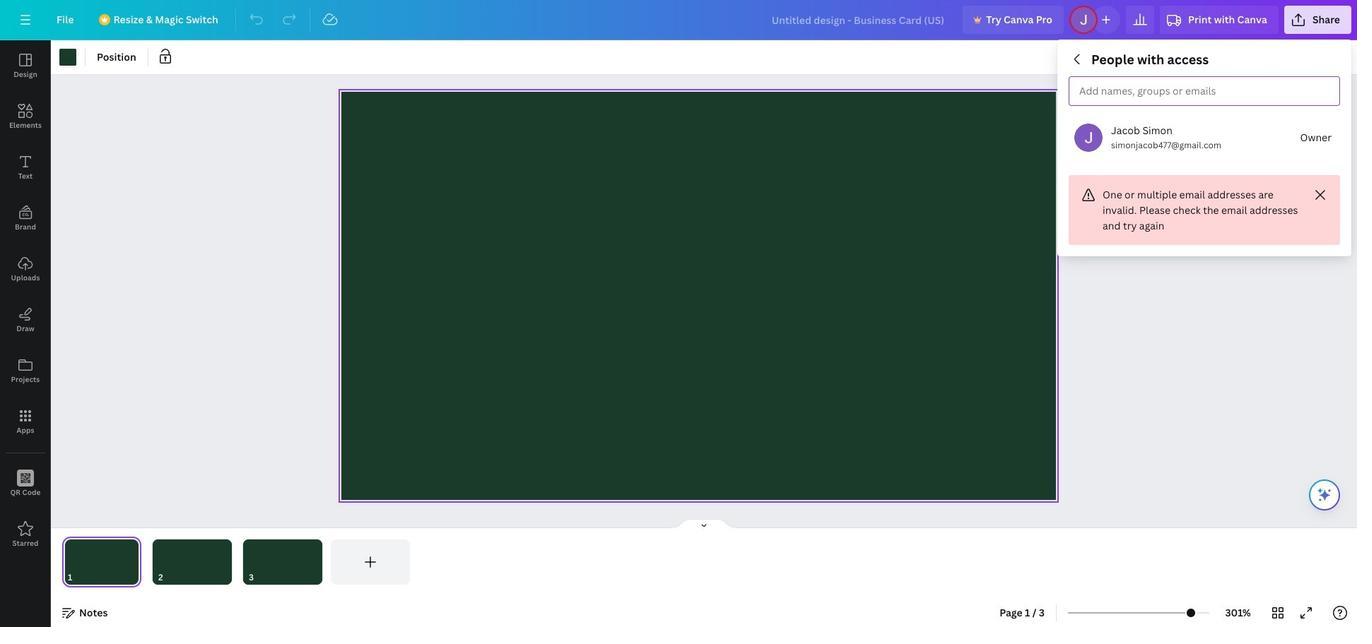 Task type: vqa. For each thing, say whether or not it's contained in the screenshot.
Hide pages "image"
yes



Task type: describe. For each thing, give the bounding box(es) containing it.
Page title text field
[[78, 571, 84, 585]]

hide pages image
[[670, 519, 738, 530]]

side panel tab list
[[0, 40, 51, 561]]

Zoom button
[[1215, 602, 1261, 625]]

page 1 image
[[62, 540, 141, 585]]



Task type: locate. For each thing, give the bounding box(es) containing it.
canva assistant image
[[1316, 487, 1333, 504]]

main menu bar
[[0, 0, 1357, 40]]

group
[[1069, 51, 1340, 245]]

Add names, groups or emails text field
[[1074, 81, 1216, 102]]

#1a3b29 image
[[59, 49, 76, 66]]

Design title text field
[[760, 6, 957, 34]]



